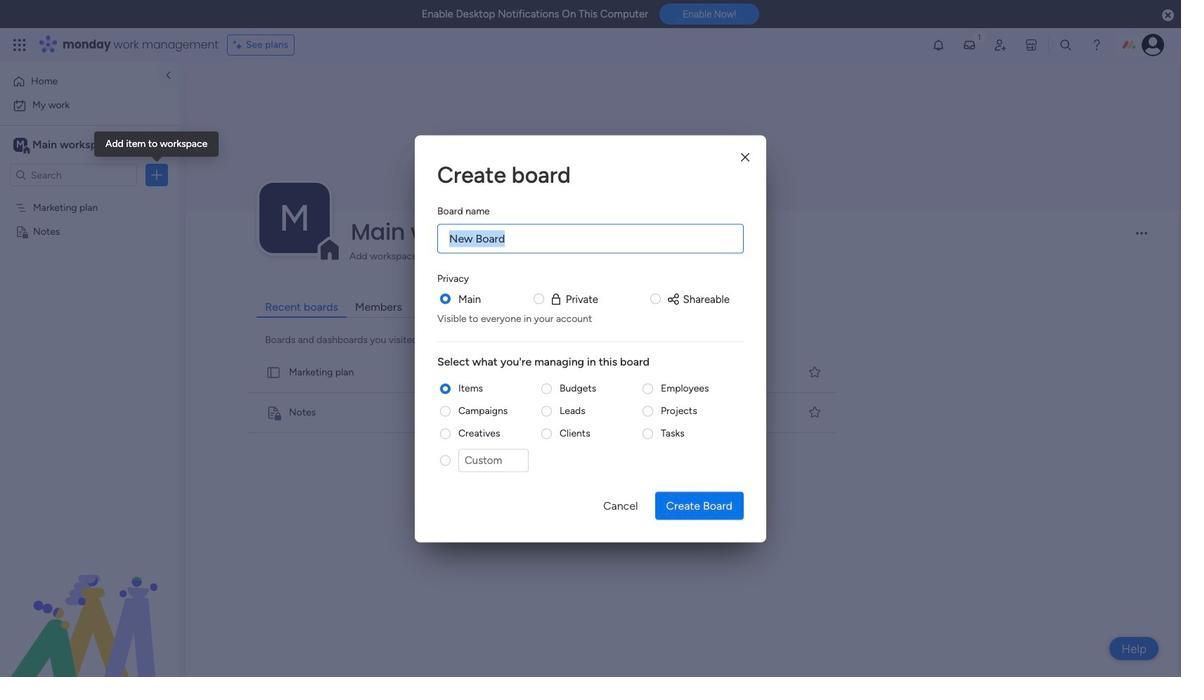 Task type: locate. For each thing, give the bounding box(es) containing it.
private board image
[[15, 224, 28, 238]]

dapulse close image
[[1163, 8, 1175, 23]]

option group
[[437, 382, 744, 480]]

add to favorites image
[[808, 405, 822, 419]]

private board image
[[266, 405, 281, 421]]

workspace selection element
[[13, 136, 117, 155]]

monday marketplace image
[[1025, 38, 1039, 52]]

2 heading from the top
[[437, 203, 490, 218]]

option
[[8, 70, 150, 93], [8, 94, 171, 117], [0, 194, 179, 197]]

None field
[[347, 217, 1125, 247]]

lottie animation element
[[0, 535, 179, 677]]

Custom field
[[459, 449, 529, 472]]

2 vertical spatial option
[[0, 194, 179, 197]]

New Board Name field
[[437, 224, 744, 253]]

invite members image
[[994, 38, 1008, 52]]

heading
[[437, 158, 744, 191], [437, 203, 490, 218], [437, 271, 469, 286], [437, 353, 744, 370]]

search everything image
[[1059, 38, 1073, 52]]

notifications image
[[932, 38, 946, 52]]

1 vertical spatial option
[[8, 94, 171, 117]]

0 vertical spatial option
[[8, 70, 150, 93]]

3 heading from the top
[[437, 271, 469, 286]]

list box
[[0, 192, 179, 433]]



Task type: vqa. For each thing, say whether or not it's contained in the screenshot.
2nd group from the bottom
no



Task type: describe. For each thing, give the bounding box(es) containing it.
lottie animation image
[[0, 535, 179, 677]]

select product image
[[13, 38, 27, 52]]

see plans image
[[233, 37, 246, 53]]

help image
[[1090, 38, 1104, 52]]

4 heading from the top
[[437, 353, 744, 370]]

Search in workspace field
[[30, 167, 117, 183]]

update feed image
[[963, 38, 977, 52]]

close image
[[741, 152, 750, 163]]

workspace image
[[13, 137, 27, 153]]

1 image
[[973, 29, 986, 45]]

add to favorites image
[[808, 365, 822, 379]]

quick search results list box
[[245, 353, 842, 433]]

public board image
[[266, 365, 281, 380]]

1 heading from the top
[[437, 158, 744, 191]]

kendall parks image
[[1142, 34, 1165, 56]]



